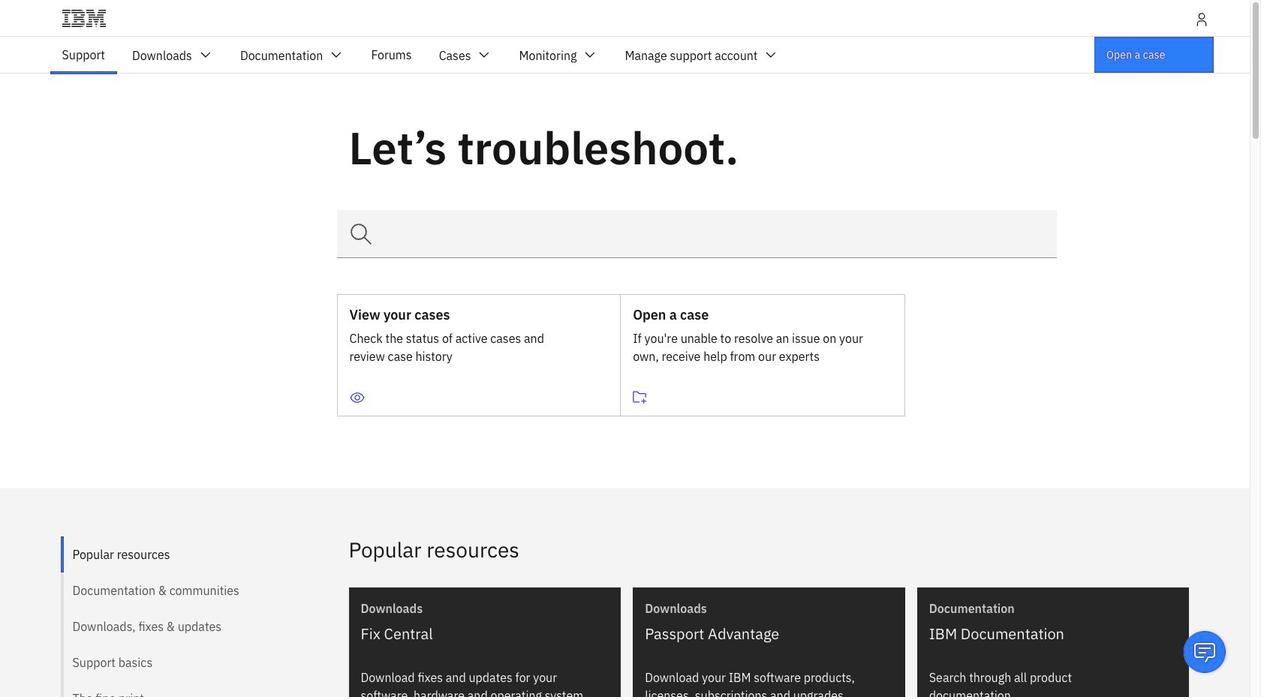 Task type: vqa. For each thing, say whether or not it's contained in the screenshot.
the Open Cookie Preferences Modal "Section"
no



Task type: describe. For each thing, give the bounding box(es) containing it.
search through all product documentation region
[[918, 588, 1190, 698]]

download your ibm software products, licenses, subscriptions and upgrades region
[[633, 588, 906, 698]]

open the chat window image
[[1193, 641, 1217, 665]]



Task type: locate. For each thing, give the bounding box(es) containing it.
user profile image
[[1194, 12, 1209, 27]]

download fixes and updates for your software, hardware and operating system region
[[349, 588, 621, 698]]

menu bar
[[48, 37, 793, 73]]

None search field
[[337, 210, 1058, 258]]

None text field
[[337, 210, 1058, 258]]

ibm element
[[30, 0, 1220, 36]]



